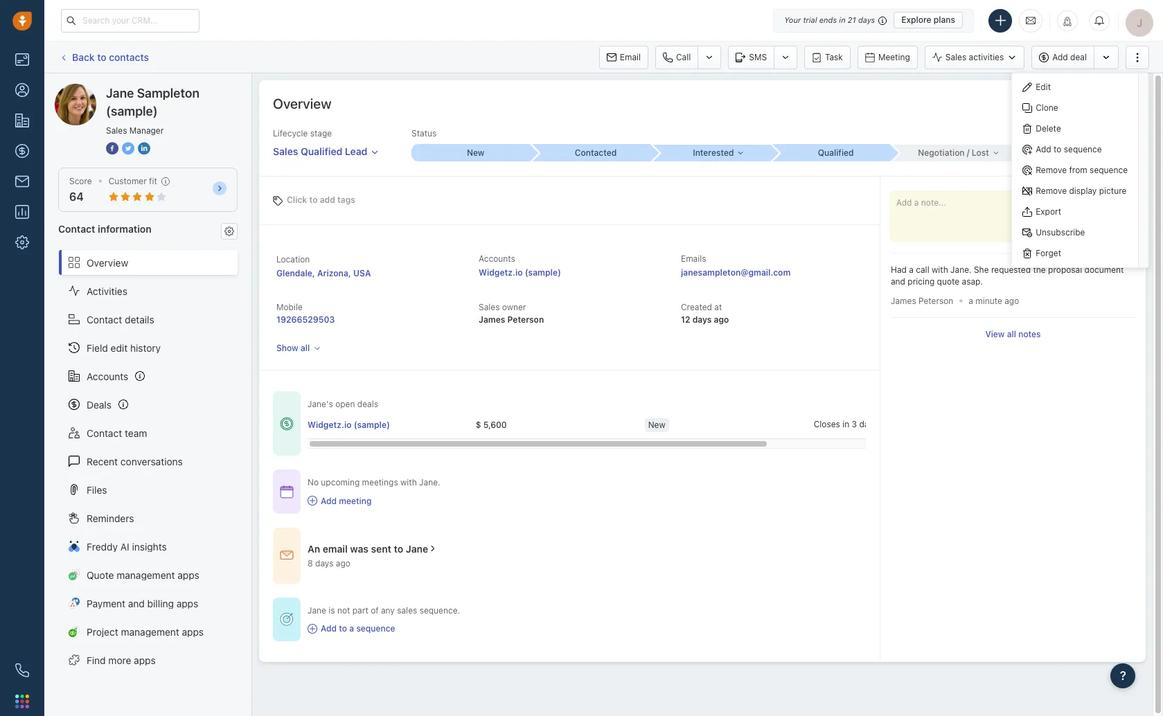 Task type: vqa. For each thing, say whether or not it's contained in the screenshot.


Task type: locate. For each thing, give the bounding box(es) containing it.
19266529503
[[277, 315, 335, 325]]

0 horizontal spatial /
[[968, 147, 970, 158]]

0 vertical spatial accounts
[[479, 254, 516, 264]]

1 vertical spatial jane.
[[419, 478, 441, 488]]

1 vertical spatial sequence
[[1090, 165, 1129, 175]]

find more apps
[[87, 655, 156, 667]]

add inside button
[[1053, 52, 1069, 62]]

1 horizontal spatial accounts
[[479, 254, 516, 264]]

open
[[336, 399, 355, 410]]

container_wx8msf4aqz5i3rn1 image left widgetz.io (sample)
[[280, 417, 294, 431]]

jane
[[82, 83, 104, 95], [106, 86, 134, 101], [406, 543, 429, 555], [308, 606, 326, 616]]

2 vertical spatial sequence
[[357, 624, 395, 634]]

jane. for meetings
[[419, 478, 441, 488]]

accounts inside the accounts widgetz.io (sample)
[[479, 254, 516, 264]]

1 vertical spatial container_wx8msf4aqz5i3rn1 image
[[280, 549, 294, 563]]

stage
[[310, 128, 332, 139]]

0 vertical spatial contact
[[58, 223, 95, 235]]

1 horizontal spatial james
[[891, 296, 917, 306]]

1 vertical spatial and
[[128, 598, 145, 610]]

click
[[287, 194, 307, 205]]

container_wx8msf4aqz5i3rn1 image inside add meeting link
[[308, 496, 317, 506]]

glendale, arizona, usa link
[[277, 268, 371, 279]]

twitter circled image
[[122, 141, 134, 156]]

0 horizontal spatial overview
[[87, 257, 128, 269]]

1 horizontal spatial all
[[1008, 330, 1017, 340]]

$ 5,600
[[476, 420, 507, 430]]

0 vertical spatial with
[[932, 265, 949, 275]]

ago down at
[[714, 315, 730, 325]]

a inside had a call with jane. she requested the proposal document and pricing quote asap.
[[910, 265, 914, 275]]

1 vertical spatial all
[[301, 343, 310, 354]]

peterson
[[919, 296, 954, 306], [508, 315, 544, 325]]

facebook circled image
[[106, 141, 119, 156]]

days down created
[[693, 315, 712, 325]]

/ right won
[[1065, 147, 1067, 158]]

jane down back
[[82, 83, 104, 95]]

/ for churned
[[1065, 147, 1067, 158]]

qualified link
[[772, 144, 892, 162]]

call link
[[656, 45, 698, 69]]

1 vertical spatial accounts
[[87, 371, 129, 382]]

sales down "lifecycle"
[[273, 146, 298, 157]]

2 vertical spatial a
[[350, 624, 354, 634]]

activities
[[969, 52, 1005, 62]]

apps up payment and billing apps
[[178, 570, 200, 581]]

0 vertical spatial jane.
[[951, 265, 972, 275]]

2 container_wx8msf4aqz5i3rn1 image from the top
[[280, 549, 294, 563]]

/
[[968, 147, 970, 158], [1065, 147, 1067, 158]]

picture
[[1100, 186, 1127, 196]]

1 vertical spatial with
[[401, 478, 417, 488]]

0 vertical spatial ago
[[1005, 296, 1020, 307]]

1 / from the left
[[968, 147, 970, 158]]

2 vertical spatial ago
[[336, 559, 351, 569]]

your trial ends in 21 days
[[785, 15, 876, 24]]

0 horizontal spatial with
[[401, 478, 417, 488]]

0 horizontal spatial peterson
[[508, 315, 544, 325]]

new inside row
[[649, 420, 666, 430]]

1 horizontal spatial jane.
[[951, 265, 972, 275]]

customize overview
[[1047, 98, 1125, 109]]

0 vertical spatial all
[[1008, 330, 1017, 340]]

0 vertical spatial peterson
[[919, 296, 954, 306]]

peterson inside sales owner james peterson
[[508, 315, 544, 325]]

explore
[[902, 15, 932, 25]]

apps right billing
[[177, 598, 198, 610]]

at
[[715, 302, 723, 313]]

add left deal
[[1053, 52, 1069, 62]]

all inside "link"
[[1008, 330, 1017, 340]]

2 vertical spatial contact
[[87, 427, 122, 439]]

apps down payment and billing apps
[[182, 626, 204, 638]]

all right the view
[[1008, 330, 1017, 340]]

widgetz.io (sample) link down open
[[308, 419, 390, 431]]

sales up facebook circled image
[[106, 125, 127, 136]]

ago down email
[[336, 559, 351, 569]]

days inside the created at 12 days ago
[[693, 315, 712, 325]]

0 vertical spatial overview
[[273, 96, 332, 112]]

peterson down owner at the left of page
[[508, 315, 544, 325]]

days inside row
[[860, 419, 878, 430]]

jane sampleton (sample)
[[82, 83, 196, 95]]

1 vertical spatial in
[[843, 419, 850, 430]]

add for add meeting
[[321, 496, 337, 506]]

(sample) inside jane sampleton (sample) sales manager
[[106, 104, 158, 119]]

in left 21
[[840, 15, 846, 24]]

(sample) inside the accounts widgetz.io (sample)
[[525, 268, 561, 278]]

1 horizontal spatial a
[[910, 265, 914, 275]]

1 horizontal spatial widgetz.io
[[479, 268, 523, 278]]

0 horizontal spatial ago
[[336, 559, 351, 569]]

sales left owner at the left of page
[[479, 302, 500, 313]]

0 horizontal spatial james
[[479, 315, 506, 325]]

overview up the activities
[[87, 257, 128, 269]]

1 remove from the top
[[1036, 165, 1068, 175]]

new
[[467, 148, 485, 158], [649, 420, 666, 430]]

sales for sales owner james peterson
[[479, 302, 500, 313]]

tags
[[338, 194, 356, 205]]

a down not
[[350, 624, 354, 634]]

a minute ago
[[969, 296, 1020, 307]]

container_wx8msf4aqz5i3rn1 image left add to a sequence
[[308, 624, 317, 634]]

add for add to a sequence
[[321, 624, 337, 634]]

payment
[[87, 598, 126, 610]]

(sample) for jane sampleton (sample) sales manager
[[106, 104, 158, 119]]

0 horizontal spatial and
[[128, 598, 145, 610]]

display
[[1070, 186, 1098, 196]]

accounts widgetz.io (sample)
[[479, 254, 561, 278]]

1 vertical spatial remove
[[1036, 186, 1068, 196]]

task button
[[805, 45, 851, 69]]

and left billing
[[128, 598, 145, 610]]

apps right the more
[[134, 655, 156, 667]]

sales left activities
[[946, 52, 967, 62]]

with for call
[[932, 265, 949, 275]]

to for add to sequence
[[1054, 144, 1062, 155]]

1 vertical spatial james
[[479, 315, 506, 325]]

apps for find more apps
[[134, 655, 156, 667]]

with up quote
[[932, 265, 949, 275]]

overview up lifecycle stage
[[273, 96, 332, 112]]

and down had
[[891, 277, 906, 287]]

sampleton up 'manager'
[[137, 86, 200, 101]]

(sample) down deals
[[354, 420, 390, 430]]

sales
[[397, 606, 418, 616]]

jane. inside had a call with jane. she requested the proposal document and pricing quote asap.
[[951, 265, 972, 275]]

1 vertical spatial overview
[[87, 257, 128, 269]]

0 vertical spatial remove
[[1036, 165, 1068, 175]]

widgetz.io (sample) link up owner at the left of page
[[479, 268, 561, 278]]

back to contacts link
[[58, 46, 150, 68]]

sampleton for jane sampleton (sample) sales manager
[[137, 86, 200, 101]]

1 vertical spatial contact
[[87, 314, 122, 325]]

all for show
[[301, 343, 310, 354]]

0 horizontal spatial accounts
[[87, 371, 129, 382]]

sequence
[[1065, 144, 1103, 155], [1090, 165, 1129, 175], [357, 624, 395, 634]]

phone element
[[8, 657, 36, 685]]

1 vertical spatial ago
[[714, 315, 730, 325]]

add to a sequence
[[321, 624, 395, 634]]

1 horizontal spatial and
[[891, 277, 906, 287]]

a left minute
[[969, 296, 974, 307]]

add meeting link
[[308, 495, 441, 507]]

management
[[117, 570, 175, 581], [121, 626, 179, 638]]

edit
[[111, 342, 128, 354]]

accounts up owner at the left of page
[[479, 254, 516, 264]]

/ inside button
[[968, 147, 970, 158]]

widgetz.io down "jane's"
[[308, 420, 352, 430]]

1 vertical spatial new
[[649, 420, 666, 430]]

ago for 8 days ago
[[336, 559, 351, 569]]

ago
[[1005, 296, 1020, 307], [714, 315, 730, 325], [336, 559, 351, 569]]

accounts up deals
[[87, 371, 129, 382]]

insights
[[132, 541, 167, 553]]

row
[[308, 411, 983, 440]]

sampleton inside jane sampleton (sample) sales manager
[[137, 86, 200, 101]]

2 horizontal spatial ago
[[1005, 296, 1020, 307]]

widgetz.io up owner at the left of page
[[479, 268, 523, 278]]

project
[[87, 626, 118, 638]]

lifecycle stage
[[273, 128, 332, 139]]

jane. up the asap.
[[951, 265, 972, 275]]

1 horizontal spatial with
[[932, 265, 949, 275]]

0 vertical spatial and
[[891, 277, 906, 287]]

jane. right meetings
[[419, 478, 441, 488]]

task
[[826, 52, 844, 62]]

0 horizontal spatial widgetz.io
[[308, 420, 352, 430]]

1 horizontal spatial /
[[1065, 147, 1067, 158]]

add down delete
[[1036, 144, 1052, 155]]

a left call
[[910, 265, 914, 275]]

in left 3
[[843, 419, 850, 430]]

contacts
[[109, 51, 149, 63]]

/ left lost
[[968, 147, 970, 158]]

unsubscribe
[[1036, 227, 1086, 238]]

container_wx8msf4aqz5i3rn1 image
[[280, 485, 294, 499], [308, 496, 317, 506], [429, 544, 438, 554], [280, 613, 294, 627], [308, 624, 317, 634]]

container_wx8msf4aqz5i3rn1 image down no
[[308, 496, 317, 506]]

of
[[371, 606, 379, 616]]

negotiation / lost link
[[892, 145, 1013, 161]]

jane.
[[951, 265, 972, 275], [419, 478, 441, 488]]

0 vertical spatial management
[[117, 570, 175, 581]]

a
[[910, 265, 914, 275], [969, 296, 974, 307], [350, 624, 354, 634]]

contact down the activities
[[87, 314, 122, 325]]

1 vertical spatial management
[[121, 626, 179, 638]]

sequence.
[[420, 606, 460, 616]]

container_wx8msf4aqz5i3rn1 image left no
[[280, 485, 294, 499]]

management down payment and billing apps
[[121, 626, 179, 638]]

0 horizontal spatial jane.
[[419, 478, 441, 488]]

(sample) for jane sampleton (sample)
[[157, 83, 196, 95]]

0 horizontal spatial qualified
[[301, 146, 343, 157]]

0 vertical spatial sequence
[[1065, 144, 1103, 155]]

remove for remove from sequence
[[1036, 165, 1068, 175]]

Search your CRM... text field
[[61, 9, 200, 32]]

0 vertical spatial widgetz.io
[[479, 268, 523, 278]]

ago right minute
[[1005, 296, 1020, 307]]

james inside sales owner james peterson
[[479, 315, 506, 325]]

with right meetings
[[401, 478, 417, 488]]

jane down contacts
[[106, 86, 134, 101]]

remove down won
[[1036, 165, 1068, 175]]

contact up recent
[[87, 427, 122, 439]]

manager
[[130, 125, 164, 136]]

remove up export
[[1036, 186, 1068, 196]]

0 vertical spatial a
[[910, 265, 914, 275]]

12
[[681, 315, 691, 325]]

1 vertical spatial peterson
[[508, 315, 544, 325]]

view all notes link
[[986, 329, 1042, 341]]

team
[[125, 427, 147, 439]]

freshworks switcher image
[[15, 695, 29, 709]]

management up payment and billing apps
[[117, 570, 175, 581]]

from
[[1070, 165, 1088, 175]]

0 horizontal spatial a
[[350, 624, 354, 634]]

2 horizontal spatial a
[[969, 296, 974, 307]]

sms button
[[729, 45, 774, 69]]

jane inside jane sampleton (sample) sales manager
[[106, 86, 134, 101]]

container_wx8msf4aqz5i3rn1 image left 8
[[280, 549, 294, 563]]

add down is
[[321, 624, 337, 634]]

delete
[[1036, 123, 1062, 134]]

1 vertical spatial widgetz.io (sample) link
[[308, 419, 390, 431]]

row containing closes in 3 days
[[308, 411, 983, 440]]

contact
[[58, 223, 95, 235], [87, 314, 122, 325], [87, 427, 122, 439]]

2 remove from the top
[[1036, 186, 1068, 196]]

payment and billing apps
[[87, 598, 198, 610]]

0 horizontal spatial widgetz.io (sample) link
[[308, 419, 390, 431]]

jane right sent
[[406, 543, 429, 555]]

container_wx8msf4aqz5i3rn1 image inside add to a sequence link
[[308, 624, 317, 634]]

(sample) up owner at the left of page
[[525, 268, 561, 278]]

arizona,
[[317, 268, 351, 279]]

with inside had a call with jane. she requested the proposal document and pricing quote asap.
[[932, 265, 949, 275]]

more
[[108, 655, 131, 667]]

1 horizontal spatial new
[[649, 420, 666, 430]]

to for add to a sequence
[[339, 624, 347, 634]]

janesampleton@gmail.com link
[[681, 266, 791, 280]]

container_wx8msf4aqz5i3rn1 image
[[280, 417, 294, 431], [280, 549, 294, 563]]

widgetz.io inside row
[[308, 420, 352, 430]]

0 vertical spatial container_wx8msf4aqz5i3rn1 image
[[280, 417, 294, 431]]

all for view
[[1008, 330, 1017, 340]]

contact down 64 button
[[58, 223, 95, 235]]

widgetz.io (sample) link inside row
[[308, 419, 390, 431]]

1 container_wx8msf4aqz5i3rn1 image from the top
[[280, 417, 294, 431]]

james down owner at the left of page
[[479, 315, 506, 325]]

all right the show
[[301, 343, 310, 354]]

0 horizontal spatial all
[[301, 343, 310, 354]]

part
[[353, 606, 369, 616]]

contact details
[[87, 314, 154, 325]]

container_wx8msf4aqz5i3rn1 image right sent
[[429, 544, 438, 554]]

1 horizontal spatial ago
[[714, 315, 730, 325]]

james down pricing
[[891, 296, 917, 306]]

negotiation / lost button
[[892, 145, 1013, 161]]

2 / from the left
[[1065, 147, 1067, 158]]

score
[[69, 176, 92, 186]]

sampleton down contacts
[[106, 83, 154, 95]]

(sample) down jane sampleton (sample) on the left
[[106, 104, 158, 119]]

accounts for accounts widgetz.io (sample)
[[479, 254, 516, 264]]

remove display picture
[[1036, 186, 1127, 196]]

0 vertical spatial widgetz.io (sample) link
[[479, 268, 561, 278]]

(sample) up 'manager'
[[157, 83, 196, 95]]

0 vertical spatial new
[[467, 148, 485, 158]]

mng settings image
[[225, 227, 234, 236]]

janesampleton@gmail.com
[[681, 268, 791, 278]]

usa
[[354, 268, 371, 279]]

0 vertical spatial james
[[891, 296, 917, 306]]

(sample) for accounts widgetz.io (sample)
[[525, 268, 561, 278]]

add down "upcoming" at the left of page
[[321, 496, 337, 506]]

1 vertical spatial widgetz.io
[[308, 420, 352, 430]]

days right 3
[[860, 419, 878, 430]]

1 horizontal spatial qualified
[[818, 148, 854, 158]]

add to a sequence link
[[308, 623, 460, 635]]

jane left is
[[308, 606, 326, 616]]

sales inside sales owner james peterson
[[479, 302, 500, 313]]

sampleton for jane sampleton (sample)
[[106, 83, 154, 95]]

sales
[[946, 52, 967, 62], [106, 125, 127, 136], [273, 146, 298, 157], [479, 302, 500, 313]]

meeting
[[339, 496, 372, 506]]

reminders
[[87, 513, 134, 524]]

owner
[[502, 302, 526, 313]]

sales owner james peterson
[[479, 302, 544, 325]]

peterson down quote
[[919, 296, 954, 306]]

show
[[277, 343, 299, 354]]

minute
[[976, 296, 1003, 307]]

/ inside button
[[1065, 147, 1067, 158]]



Task type: describe. For each thing, give the bounding box(es) containing it.
/ for lost
[[968, 147, 970, 158]]

accounts for accounts
[[87, 371, 129, 382]]

contact for contact details
[[87, 314, 122, 325]]

days right 8
[[315, 559, 334, 569]]

sent
[[371, 543, 392, 555]]

recent
[[87, 456, 118, 468]]

ago inside the created at 12 days ago
[[714, 315, 730, 325]]

fit
[[149, 176, 157, 186]]

history
[[130, 342, 161, 354]]

1 vertical spatial a
[[969, 296, 974, 307]]

won
[[1045, 147, 1062, 158]]

score 64
[[69, 176, 92, 203]]

to for back to contacts
[[97, 51, 106, 63]]

mobile 19266529503
[[277, 302, 335, 325]]

lifecycle
[[273, 128, 308, 139]]

emails janesampleton@gmail.com
[[681, 254, 791, 278]]

proposal
[[1049, 265, 1083, 275]]

remove for remove display picture
[[1036, 186, 1068, 196]]

customize overview button
[[1026, 94, 1133, 114]]

linkedin circled image
[[138, 141, 150, 156]]

call
[[917, 265, 930, 275]]

with for meetings
[[401, 478, 417, 488]]

widgetz.io (sample)
[[308, 420, 390, 430]]

location
[[277, 254, 310, 265]]

64 button
[[69, 191, 84, 203]]

add for add deal
[[1053, 52, 1069, 62]]

sales for sales activities
[[946, 52, 967, 62]]

1 horizontal spatial overview
[[273, 96, 332, 112]]

interested link
[[652, 145, 772, 161]]

billing
[[147, 598, 174, 610]]

widgetz.io inside the accounts widgetz.io (sample)
[[479, 268, 523, 278]]

19266529503 link
[[277, 315, 335, 325]]

forget
[[1036, 248, 1062, 259]]

contact for contact team
[[87, 427, 122, 439]]

contact team
[[87, 427, 147, 439]]

call
[[677, 52, 691, 62]]

sales inside jane sampleton (sample) sales manager
[[106, 125, 127, 136]]

was
[[350, 543, 369, 555]]

conversations
[[121, 456, 183, 468]]

an email was sent to jane
[[308, 543, 429, 555]]

jane's
[[308, 399, 333, 410]]

won / churned
[[1045, 147, 1104, 158]]

sales qualified lead
[[273, 146, 368, 157]]

location glendale, arizona, usa
[[277, 254, 371, 279]]

deals
[[87, 399, 112, 411]]

add
[[320, 194, 335, 205]]

document
[[1085, 265, 1125, 275]]

add deal button
[[1032, 45, 1095, 69]]

add to sequence
[[1036, 144, 1103, 155]]

find
[[87, 655, 106, 667]]

contacted
[[575, 148, 617, 158]]

and inside had a call with jane. she requested the proposal document and pricing quote asap.
[[891, 277, 906, 287]]

emails
[[681, 254, 707, 264]]

the
[[1034, 265, 1047, 275]]

to for click to add tags
[[310, 194, 318, 205]]

contact for contact information
[[58, 223, 95, 235]]

jane for jane sampleton (sample) sales manager
[[106, 86, 134, 101]]

add deal
[[1053, 52, 1088, 62]]

not
[[338, 606, 350, 616]]

ago for a minute ago
[[1005, 296, 1020, 307]]

container_wx8msf4aqz5i3rn1 image left is
[[280, 613, 294, 627]]

edit
[[1036, 82, 1052, 92]]

view
[[986, 330, 1005, 340]]

management for quote
[[117, 570, 175, 581]]

status
[[412, 128, 437, 139]]

apps for project management apps
[[182, 626, 204, 638]]

jane is not part of any sales sequence.
[[308, 606, 460, 616]]

jane's open deals
[[308, 399, 378, 410]]

0 vertical spatial in
[[840, 15, 846, 24]]

quote
[[938, 277, 960, 287]]

notes
[[1019, 330, 1042, 340]]

1 horizontal spatial widgetz.io (sample) link
[[479, 268, 561, 278]]

new link
[[412, 144, 532, 162]]

add meeting
[[321, 496, 372, 506]]

lead
[[345, 146, 368, 157]]

show all
[[277, 343, 310, 354]]

closes
[[814, 419, 841, 430]]

requested
[[992, 265, 1032, 275]]

glendale,
[[277, 268, 315, 279]]

0 horizontal spatial new
[[467, 148, 485, 158]]

5,600
[[484, 420, 507, 430]]

email
[[323, 543, 348, 555]]

is
[[329, 606, 335, 616]]

apps for quote management apps
[[178, 570, 200, 581]]

customize
[[1047, 98, 1088, 109]]

phone image
[[15, 664, 29, 678]]

send email image
[[1027, 14, 1036, 26]]

freddy
[[87, 541, 118, 553]]

field
[[87, 342, 108, 354]]

sequence for remove from sequence
[[1090, 165, 1129, 175]]

trial
[[804, 15, 818, 24]]

export
[[1036, 207, 1062, 217]]

meeting button
[[858, 45, 918, 69]]

back
[[72, 51, 95, 63]]

8
[[308, 559, 313, 569]]

remove from sequence
[[1036, 165, 1129, 175]]

email button
[[599, 45, 649, 69]]

management for project
[[121, 626, 179, 638]]

1 horizontal spatial peterson
[[919, 296, 954, 306]]

negotiation
[[919, 147, 965, 158]]

explore plans link
[[894, 12, 964, 28]]

jane. for call
[[951, 265, 972, 275]]

lost
[[972, 147, 990, 158]]

quote management apps
[[87, 570, 200, 581]]

interested
[[693, 147, 734, 158]]

overview
[[1090, 98, 1125, 109]]

project management apps
[[87, 626, 204, 638]]

days right 21
[[859, 15, 876, 24]]

field edit history
[[87, 342, 161, 354]]

add for add to sequence
[[1036, 144, 1052, 155]]

james peterson
[[891, 296, 954, 306]]

sequence for add to sequence
[[1065, 144, 1103, 155]]

plans
[[934, 15, 956, 25]]

contacted link
[[532, 144, 652, 162]]

no upcoming meetings with jane.
[[308, 478, 441, 488]]

recent conversations
[[87, 456, 183, 468]]

details
[[125, 314, 154, 325]]

sales for sales qualified lead
[[273, 146, 298, 157]]

jane for jane is not part of any sales sequence.
[[308, 606, 326, 616]]

(sample) inside row
[[354, 420, 390, 430]]

sales activities
[[946, 52, 1005, 62]]

jane for jane sampleton (sample)
[[82, 83, 104, 95]]

sales qualified lead link
[[273, 139, 379, 159]]

had
[[891, 265, 907, 275]]



